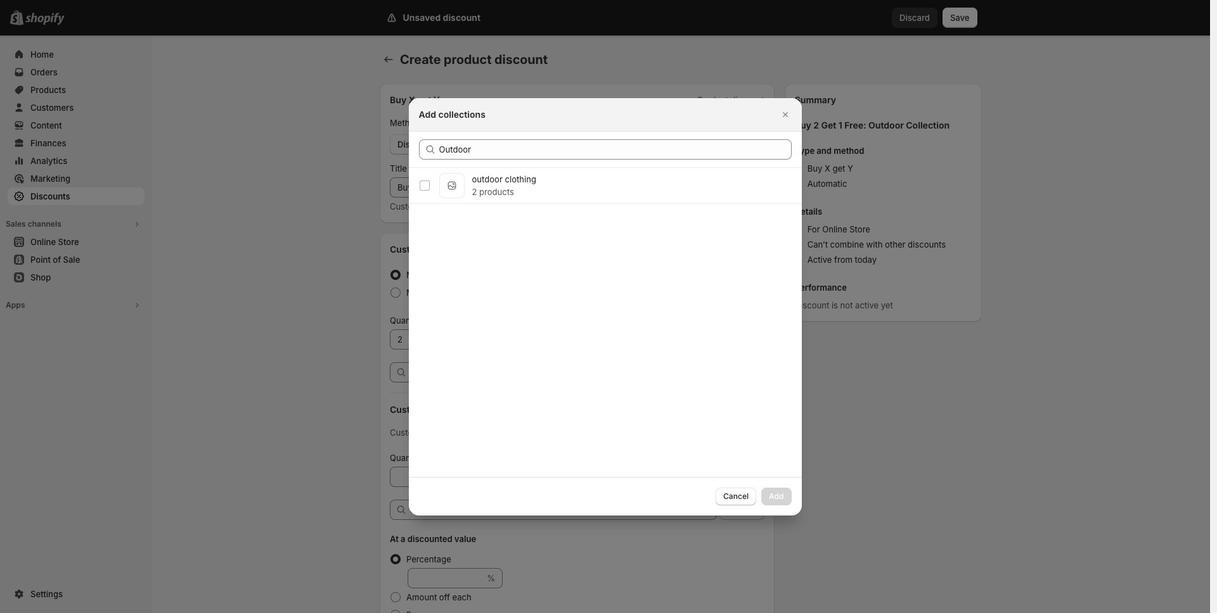Task type: locate. For each thing, give the bounding box(es) containing it.
dialog
[[0, 98, 1211, 516]]

Search collections text field
[[439, 139, 792, 160]]



Task type: describe. For each thing, give the bounding box(es) containing it.
shopify image
[[25, 13, 65, 25]]



Task type: vqa. For each thing, say whether or not it's contained in the screenshot.
Shopify image
yes



